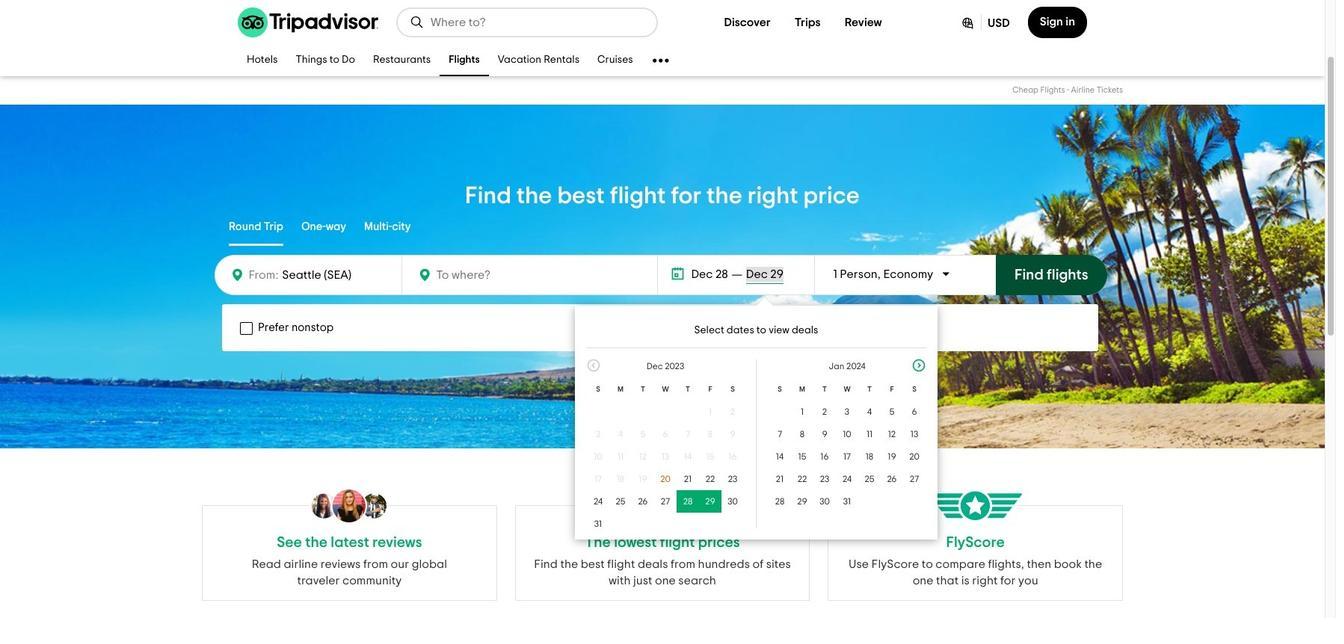 Task type: vqa. For each thing, say whether or not it's contained in the screenshot.
second grid from the right Row Group
no



Task type: locate. For each thing, give the bounding box(es) containing it.
Search search field
[[431, 16, 645, 29]]

None search field
[[398, 9, 657, 36]]

To where? text field
[[433, 266, 580, 285]]

tripadvisor image
[[238, 7, 379, 37]]



Task type: describe. For each thing, give the bounding box(es) containing it.
From where? text field
[[279, 265, 393, 286]]

search image
[[410, 15, 425, 30]]



